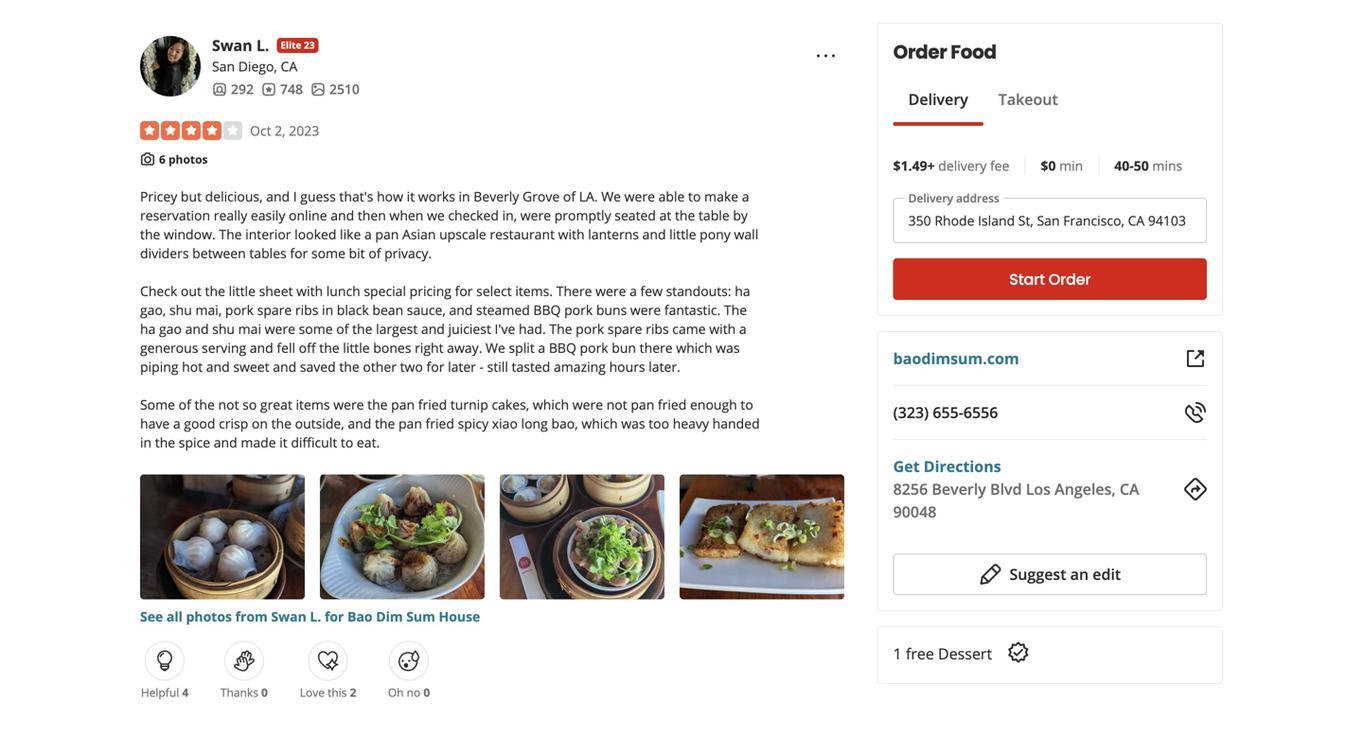 Task type: vqa. For each thing, say whether or not it's contained in the screenshot.
DESSERT
yes



Task type: locate. For each thing, give the bounding box(es) containing it.
2 (0 reactions) element from the left
[[424, 685, 430, 701]]

2 vertical spatial in
[[140, 434, 152, 452]]

1 horizontal spatial shu
[[212, 320, 235, 338]]

2 vertical spatial little
[[343, 339, 370, 357]]

long
[[521, 415, 548, 433]]

select
[[477, 282, 512, 300]]

0 vertical spatial ribs
[[295, 301, 319, 319]]

was inside check out the little sheet with lunch special pricing for select items. there were a few standouts: ha gao, shu mai, pork spare ribs in black bean sauce, and steamed bbq pork buns were fantastic. the ha gao and shu mai were some of the largest and juiciest i've had. the pork spare ribs came with a generous serving and fell off the little bones right away. we split a bbq pork bun there which was piping hot and sweet and saved the other two for later - still tasted amazing hours later.
[[716, 339, 740, 357]]

photos right 6
[[169, 152, 208, 167]]

and up juiciest
[[449, 301, 473, 319]]

0 vertical spatial the
[[219, 225, 242, 243]]

1 horizontal spatial with
[[558, 225, 585, 243]]

photo of swan l. image
[[140, 36, 201, 97]]

1 vertical spatial ribs
[[646, 320, 669, 338]]

the inside pricey but delicious, and i guess that's how it works in beverly grove of la. we were able to make a reservation really easily online and then when we checked in, were promptly seated at the table by the window. the interior looked like a pan asian upscale restaurant with lanterns and little pony wall dividers between tables for some bit of privacy.
[[219, 225, 242, 243]]

1 vertical spatial swan
[[271, 608, 307, 626]]

(0 reactions) element right thanks
[[261, 685, 268, 701]]

photos element
[[311, 80, 360, 99]]

2 0 from the left
[[424, 685, 430, 701]]

we right la.
[[602, 187, 621, 205]]

ca down elite
[[281, 57, 298, 75]]

1 vertical spatial we
[[486, 339, 506, 357]]

bbq down items.
[[534, 301, 561, 319]]

ribs up "off"
[[295, 301, 319, 319]]

1 vertical spatial order
[[1049, 269, 1091, 290]]

fried left the turnip
[[418, 396, 447, 414]]

delivery down "order food"
[[909, 89, 969, 109]]

and up sweet
[[250, 339, 273, 357]]

a right have
[[173, 415, 181, 433]]

heavy
[[673, 415, 709, 433]]

order
[[894, 39, 947, 65], [1049, 269, 1091, 290]]

of up good
[[179, 396, 191, 414]]

the right had.
[[550, 320, 573, 338]]

tab list
[[894, 88, 1074, 126]]

cakes,
[[492, 396, 530, 414]]

0 horizontal spatial spare
[[257, 301, 292, 319]]

1 (0 reactions) element from the left
[[261, 685, 268, 701]]

items.
[[516, 282, 553, 300]]

pork down buns
[[576, 320, 604, 338]]

2 vertical spatial to
[[341, 434, 354, 452]]

fee
[[991, 157, 1010, 175]]

2 horizontal spatial in
[[459, 187, 470, 205]]

fried left spicy
[[426, 415, 455, 433]]

1 vertical spatial it
[[280, 434, 288, 452]]

i
[[293, 187, 297, 205]]

with down promptly
[[558, 225, 585, 243]]

0 horizontal spatial not
[[218, 396, 239, 414]]

suggest an edit button
[[894, 554, 1208, 596]]

1 horizontal spatial we
[[602, 187, 621, 205]]

of inside check out the little sheet with lunch special pricing for select items. there were a few standouts: ha gao, shu mai, pork spare ribs in black bean sauce, and steamed bbq pork buns were fantastic. the ha gao and shu mai were some of the largest and juiciest i've had. the pork spare ribs came with a generous serving and fell off the little bones right away. we split a bbq pork bun there which was piping hot and sweet and saved the other two for later - still tasted amazing hours later.
[[336, 320, 349, 338]]

1 horizontal spatial (0 reactions) element
[[424, 685, 430, 701]]

1 vertical spatial some
[[299, 320, 333, 338]]

0 vertical spatial was
[[716, 339, 740, 357]]

pricing
[[410, 282, 452, 300]]

of right bit
[[369, 244, 381, 262]]

1 vertical spatial in
[[322, 301, 334, 319]]

1 vertical spatial ha
[[140, 320, 156, 338]]

friends element
[[212, 80, 254, 99]]

(0 reactions) element right no on the left
[[424, 685, 430, 701]]

1 horizontal spatial ca
[[1120, 479, 1140, 500]]

0 horizontal spatial little
[[229, 282, 256, 300]]

1 vertical spatial little
[[229, 282, 256, 300]]

the down have
[[155, 434, 175, 452]]

lunch
[[326, 282, 361, 300]]

helpful 4
[[141, 685, 189, 701]]

fried
[[418, 396, 447, 414], [658, 396, 687, 414], [426, 415, 455, 433]]

0 horizontal spatial it
[[280, 434, 288, 452]]

at
[[660, 206, 672, 224]]

spare
[[257, 301, 292, 319], [608, 320, 643, 338]]

to up handed
[[741, 396, 754, 414]]

$0 min
[[1041, 157, 1084, 175]]

0 vertical spatial some
[[312, 244, 346, 262]]

0 vertical spatial l.
[[257, 35, 269, 55]]

bao
[[348, 608, 373, 626]]

16 camera v2 image
[[140, 151, 155, 167]]

0 horizontal spatial the
[[219, 225, 242, 243]]

was down fantastic.
[[716, 339, 740, 357]]

black
[[337, 301, 369, 319]]

was left the too
[[622, 415, 646, 433]]

6
[[159, 152, 166, 167]]

0 vertical spatial we
[[602, 187, 621, 205]]

the up mai, on the left top of page
[[205, 282, 225, 300]]

0 horizontal spatial order
[[894, 39, 947, 65]]

outside,
[[295, 415, 344, 433]]

which right bao,
[[582, 415, 618, 433]]

a left few
[[630, 282, 637, 300]]

1 horizontal spatial to
[[689, 187, 701, 205]]

for
[[290, 244, 308, 262], [455, 282, 473, 300], [427, 358, 445, 376], [325, 608, 344, 626]]

some down looked
[[312, 244, 346, 262]]

lanterns
[[588, 225, 639, 243]]

1 horizontal spatial it
[[407, 187, 415, 205]]

0 horizontal spatial in
[[140, 434, 152, 452]]

1 horizontal spatial beverly
[[932, 479, 987, 500]]

which up bao,
[[533, 396, 569, 414]]

little up other
[[343, 339, 370, 357]]

still
[[487, 358, 509, 376]]

a
[[742, 187, 750, 205], [365, 225, 372, 243], [630, 282, 637, 300], [740, 320, 747, 338], [538, 339, 546, 357], [173, 415, 181, 433]]

0 horizontal spatial with
[[297, 282, 323, 300]]

1 not from the left
[[218, 396, 239, 414]]

(0 reactions) element
[[261, 685, 268, 701], [424, 685, 430, 701]]

1 horizontal spatial in
[[322, 301, 334, 319]]

1 vertical spatial delivery
[[909, 190, 954, 206]]

the down really
[[219, 225, 242, 243]]

suggest
[[1010, 564, 1067, 585]]

0 right thanks
[[261, 685, 268, 701]]

to left eat.
[[341, 434, 354, 452]]

order food
[[894, 39, 997, 65]]

0 horizontal spatial 0
[[261, 685, 268, 701]]

a right split
[[538, 339, 546, 357]]

we inside check out the little sheet with lunch special pricing for select items. there were a few standouts: ha gao, shu mai, pork spare ribs in black bean sauce, and steamed bbq pork buns were fantastic. the ha gao and shu mai were some of the largest and juiciest i've had. the pork spare ribs came with a generous serving and fell off the little bones right away. we split a bbq pork bun there which was piping hot and sweet and saved the other two for later - still tasted amazing hours later.
[[486, 339, 506, 357]]

0 horizontal spatial l.
[[257, 35, 269, 55]]

shu up gao in the top of the page
[[170, 301, 192, 319]]

mins
[[1153, 157, 1183, 175]]

2 delivery from the top
[[909, 190, 954, 206]]

ha
[[735, 282, 751, 300], [140, 320, 156, 338]]

shu up serving
[[212, 320, 235, 338]]

2 horizontal spatial to
[[741, 396, 754, 414]]

to
[[689, 187, 701, 205], [741, 396, 754, 414], [341, 434, 354, 452]]

in down lunch
[[322, 301, 334, 319]]

crisp
[[219, 415, 248, 433]]

it up when
[[407, 187, 415, 205]]

with right sheet
[[297, 282, 323, 300]]

there
[[640, 339, 673, 357]]

beverly up in,
[[474, 187, 519, 205]]

to inside pricey but delicious, and i guess that's how it works in beverly grove of la. we were able to make a reservation really easily online and then when we checked in, were promptly seated at the table by the window. the interior looked like a pan asian upscale restaurant with lanterns and little pony wall dividers between tables for some bit of privacy.
[[689, 187, 701, 205]]

ha down gao,
[[140, 320, 156, 338]]

(323) 655-6556
[[894, 403, 999, 423]]

swan right from
[[271, 608, 307, 626]]

(2 reactions) element
[[350, 685, 357, 701]]

we inside pricey but delicious, and i guess that's how it works in beverly grove of la. we were able to make a reservation really easily online and then when we checked in, were promptly seated at the table by the window. the interior looked like a pan asian upscale restaurant with lanterns and little pony wall dividers between tables for some bit of privacy.
[[602, 187, 621, 205]]

1
[[894, 644, 902, 664]]

spare down sheet
[[257, 301, 292, 319]]

were
[[625, 187, 655, 205], [521, 206, 551, 224], [596, 282, 626, 300], [631, 301, 661, 319], [265, 320, 295, 338], [334, 396, 364, 414], [573, 396, 603, 414]]

1 free dessert
[[894, 644, 993, 664]]

0 vertical spatial bbq
[[534, 301, 561, 319]]

spicy
[[458, 415, 489, 433]]

see
[[140, 608, 163, 626]]

dessert
[[939, 644, 993, 664]]

some up "off"
[[299, 320, 333, 338]]

0 vertical spatial little
[[670, 225, 697, 243]]

which down came
[[676, 339, 713, 357]]

baodimsum.com link
[[894, 349, 1020, 369]]

we up the still
[[486, 339, 506, 357]]

1 horizontal spatial swan
[[271, 608, 307, 626]]

2 horizontal spatial with
[[710, 320, 736, 338]]

swan l.
[[212, 35, 269, 55]]

0 vertical spatial which
[[676, 339, 713, 357]]

1 horizontal spatial order
[[1049, 269, 1091, 290]]

16 photos v2 image
[[311, 82, 326, 97]]

able
[[659, 187, 685, 205]]

largest
[[376, 320, 418, 338]]

0 horizontal spatial ca
[[281, 57, 298, 75]]

get directions 8256 beverly blvd los angeles, ca 90048
[[894, 456, 1140, 522]]

0 vertical spatial ca
[[281, 57, 298, 75]]

0 vertical spatial with
[[558, 225, 585, 243]]

0 vertical spatial beverly
[[474, 187, 519, 205]]

40-
[[1115, 157, 1134, 175]]

bean
[[373, 301, 404, 319]]

to right able
[[689, 187, 701, 205]]

0 horizontal spatial shu
[[170, 301, 192, 319]]

l.
[[257, 35, 269, 55], [310, 608, 321, 626]]

2 not from the left
[[607, 396, 628, 414]]

ca right angeles,
[[1120, 479, 1140, 500]]

0 vertical spatial delivery
[[909, 89, 969, 109]]

1 vertical spatial beverly
[[932, 479, 987, 500]]

address
[[957, 190, 1000, 206]]

0 horizontal spatial beverly
[[474, 187, 519, 205]]

bao,
[[552, 415, 578, 433]]

some inside pricey but delicious, and i guess that's how it works in beverly grove of la. we were able to make a reservation really easily online and then when we checked in, were promptly seated at the table by the window. the interior looked like a pan asian upscale restaurant with lanterns and little pony wall dividers between tables for some bit of privacy.
[[312, 244, 346, 262]]

elite
[[281, 39, 302, 52]]

in up checked
[[459, 187, 470, 205]]

0 vertical spatial spare
[[257, 301, 292, 319]]

beverly down directions
[[932, 479, 987, 500]]

1 vertical spatial ca
[[1120, 479, 1140, 500]]

the right at
[[675, 206, 695, 224]]

2 vertical spatial which
[[582, 415, 618, 433]]

some of the not so great items were the pan fried turnip cakes, which were not pan fried enough to have a good crisp on the outside, and the pan fried spicy xiao long bao, which was too heavy handed in the spice and made it difficult to eat.
[[140, 396, 760, 452]]

table
[[699, 206, 730, 224]]

1 horizontal spatial which
[[582, 415, 618, 433]]

the
[[219, 225, 242, 243], [724, 301, 747, 319], [550, 320, 573, 338]]

(0 reactions) element for oh no 0
[[424, 685, 430, 701]]

0 horizontal spatial which
[[533, 396, 569, 414]]

4 star rating image
[[140, 121, 242, 140]]

in down have
[[140, 434, 152, 452]]

0 right no on the left
[[424, 685, 430, 701]]

1 vertical spatial photos
[[186, 608, 232, 626]]

amazing
[[554, 358, 606, 376]]

1 vertical spatial spare
[[608, 320, 643, 338]]

make
[[705, 187, 739, 205]]

1 vertical spatial was
[[622, 415, 646, 433]]

the down standouts: at the top of the page
[[724, 301, 747, 319]]

1 horizontal spatial not
[[607, 396, 628, 414]]

little left sheet
[[229, 282, 256, 300]]

delivery
[[909, 89, 969, 109], [909, 190, 954, 206]]

(4 reactions) element
[[182, 685, 189, 701]]

90048
[[894, 502, 937, 522]]

0 horizontal spatial was
[[622, 415, 646, 433]]

ha right standouts: at the top of the page
[[735, 282, 751, 300]]

elite 23 link
[[277, 38, 319, 53]]

see all photos from swan l. for bao dim sum house link
[[140, 608, 480, 626]]

with right came
[[710, 320, 736, 338]]

some
[[140, 396, 175, 414]]

reservation
[[140, 206, 210, 224]]

when
[[390, 206, 424, 224]]

oh
[[388, 685, 404, 701]]

delivery tab panel
[[894, 126, 1074, 134]]

delicious,
[[205, 187, 263, 205]]

and up the like on the left
[[331, 206, 354, 224]]

1 horizontal spatial ribs
[[646, 320, 669, 338]]

2 horizontal spatial little
[[670, 225, 697, 243]]

24 phone v2 image
[[1185, 402, 1208, 424]]

2023
[[289, 122, 319, 140]]

came
[[673, 320, 706, 338]]

0 horizontal spatial we
[[486, 339, 506, 357]]

but
[[181, 187, 202, 205]]

the
[[675, 206, 695, 224], [140, 225, 160, 243], [205, 282, 225, 300], [352, 320, 373, 338], [319, 339, 340, 357], [339, 358, 360, 376], [195, 396, 215, 414], [368, 396, 388, 414], [271, 415, 292, 433], [375, 415, 395, 433], [155, 434, 175, 452]]

had.
[[519, 320, 546, 338]]

1 delivery from the top
[[909, 89, 969, 109]]

0 horizontal spatial (0 reactions) element
[[261, 685, 268, 701]]

l. up diego,
[[257, 35, 269, 55]]

1 horizontal spatial 0
[[424, 685, 430, 701]]

the down great
[[271, 415, 292, 433]]

not up the crisp
[[218, 396, 239, 414]]

photos right all at bottom left
[[186, 608, 232, 626]]

order left food
[[894, 39, 947, 65]]

for down looked
[[290, 244, 308, 262]]

0 vertical spatial it
[[407, 187, 415, 205]]

1 horizontal spatial l.
[[310, 608, 321, 626]]

pork
[[225, 301, 254, 319], [565, 301, 593, 319], [576, 320, 604, 338], [580, 339, 609, 357]]

tab list containing delivery
[[894, 88, 1074, 126]]

0 vertical spatial in
[[459, 187, 470, 205]]

really
[[214, 206, 247, 224]]

0 vertical spatial swan
[[212, 35, 253, 55]]

1 horizontal spatial was
[[716, 339, 740, 357]]

0 horizontal spatial ribs
[[295, 301, 319, 319]]

in
[[459, 187, 470, 205], [322, 301, 334, 319], [140, 434, 152, 452]]

ribs up there on the left of the page
[[646, 320, 669, 338]]

little down at
[[670, 225, 697, 243]]

23
[[304, 39, 315, 52]]

0 vertical spatial to
[[689, 187, 701, 205]]

the right "off"
[[319, 339, 340, 357]]

2 vertical spatial the
[[550, 320, 573, 338]]

2 horizontal spatial which
[[676, 339, 713, 357]]

pricey
[[140, 187, 177, 205]]

1 vertical spatial shu
[[212, 320, 235, 338]]

2
[[350, 685, 357, 701]]

swan up the san
[[212, 35, 253, 55]]

menu image
[[815, 45, 838, 67]]

of down black
[[336, 320, 349, 338]]

0 vertical spatial ha
[[735, 282, 751, 300]]

order inside button
[[1049, 269, 1091, 290]]

beverly
[[474, 187, 519, 205], [932, 479, 987, 500]]

spare up the bun
[[608, 320, 643, 338]]

and
[[266, 187, 290, 205], [331, 206, 354, 224], [643, 225, 666, 243], [449, 301, 473, 319], [185, 320, 209, 338], [421, 320, 445, 338], [250, 339, 273, 357], [206, 358, 230, 376], [273, 358, 297, 376], [348, 415, 372, 433], [214, 434, 237, 452]]

seated
[[615, 206, 656, 224]]

not down hours
[[607, 396, 628, 414]]

l. left bao
[[310, 608, 321, 626]]

order right start
[[1049, 269, 1091, 290]]

xiao
[[492, 415, 518, 433]]

2 horizontal spatial the
[[724, 301, 747, 319]]



Task type: describe. For each thing, give the bounding box(es) containing it.
in inside check out the little sheet with lunch special pricing for select items. there were a few standouts: ha gao, shu mai, pork spare ribs in black bean sauce, and steamed bbq pork buns were fantastic. the ha gao and shu mai were some of the largest and juiciest i've had. the pork spare ribs came with a generous serving and fell off the little bones right away. we split a bbq pork bun there which was piping hot and sweet and saved the other two for later - still tasted amazing hours later.
[[322, 301, 334, 319]]

in inside pricey but delicious, and i guess that's how it works in beverly grove of la. we were able to make a reservation really easily online and then when we checked in, were promptly seated at the table by the window. the interior looked like a pan asian upscale restaurant with lanterns and little pony wall dividers between tables for some bit of privacy.
[[459, 187, 470, 205]]

house
[[439, 608, 480, 626]]

we
[[427, 206, 445, 224]]

24 check in v2 image
[[1008, 642, 1031, 664]]

little inside pricey but delicious, and i guess that's how it works in beverly grove of la. we were able to make a reservation really easily online and then when we checked in, were promptly seated at the table by the window. the interior looked like a pan asian upscale restaurant with lanterns and little pony wall dividers between tables for some bit of privacy.
[[670, 225, 697, 243]]

delivery for delivery
[[909, 89, 969, 109]]

edit
[[1093, 564, 1122, 585]]

0 vertical spatial order
[[894, 39, 947, 65]]

and down fell
[[273, 358, 297, 376]]

the down other
[[368, 396, 388, 414]]

were up fell
[[265, 320, 295, 338]]

love
[[300, 685, 325, 701]]

right
[[415, 339, 444, 357]]

off
[[299, 339, 316, 357]]

dim
[[376, 608, 403, 626]]

pork up mai at the left top of page
[[225, 301, 254, 319]]

online
[[289, 206, 327, 224]]

oh no 0
[[388, 685, 430, 701]]

split
[[509, 339, 535, 357]]

have
[[140, 415, 170, 433]]

24 external link v2 image
[[1185, 348, 1208, 370]]

oct 2, 2023
[[250, 122, 319, 140]]

angeles,
[[1055, 479, 1116, 500]]

good
[[184, 415, 215, 433]]

1 vertical spatial with
[[297, 282, 323, 300]]

directions
[[924, 456, 1002, 477]]

blvd
[[991, 479, 1022, 500]]

ca inside elite 23 san diego, ca
[[281, 57, 298, 75]]

it inside 'some of the not so great items were the pan fried turnip cakes, which were not pan fried enough to have a good crisp on the outside, and the pan fried spicy xiao long bao, which was too heavy handed in the spice and made it difficult to eat.'
[[280, 434, 288, 452]]

1 horizontal spatial ha
[[735, 282, 751, 300]]

start order button
[[894, 259, 1208, 300]]

delivery address
[[909, 190, 1000, 206]]

1 vertical spatial bbq
[[549, 339, 577, 357]]

for left select
[[455, 282, 473, 300]]

pork down there
[[565, 301, 593, 319]]

thanks
[[221, 685, 258, 701]]

Order delivery text field
[[894, 198, 1208, 243]]

and down mai, on the left top of page
[[185, 320, 209, 338]]

a right came
[[740, 320, 747, 338]]

for inside pricey but delicious, and i guess that's how it works in beverly grove of la. we were able to make a reservation really easily online and then when we checked in, were promptly seated at the table by the window. the interior looked like a pan asian upscale restaurant with lanterns and little pony wall dividers between tables for some bit of privacy.
[[290, 244, 308, 262]]

0 vertical spatial shu
[[170, 301, 192, 319]]

get directions link
[[894, 456, 1002, 477]]

a right the like on the left
[[365, 225, 372, 243]]

love this 2
[[300, 685, 357, 701]]

$1.49+
[[894, 157, 935, 175]]

and up eat.
[[348, 415, 372, 433]]

promptly
[[555, 206, 611, 224]]

grove
[[523, 187, 560, 205]]

1 vertical spatial l.
[[310, 608, 321, 626]]

restaurant
[[490, 225, 555, 243]]

other
[[363, 358, 397, 376]]

like
[[340, 225, 361, 243]]

items
[[296, 396, 330, 414]]

of left la.
[[563, 187, 576, 205]]

handed
[[713, 415, 760, 433]]

1 vertical spatial to
[[741, 396, 754, 414]]

the up eat.
[[375, 415, 395, 433]]

in inside 'some of the not so great items were the pan fried turnip cakes, which were not pan fried enough to have a good crisp on the outside, and the pan fried spicy xiao long bao, which was too heavy handed in the spice and made it difficult to eat.'
[[140, 434, 152, 452]]

and down at
[[643, 225, 666, 243]]

748
[[280, 80, 303, 98]]

6556
[[964, 403, 999, 423]]

suggest an edit
[[1010, 564, 1122, 585]]

pricey but delicious, and i guess that's how it works in beverly grove of la. we were able to make a reservation really easily online and then when we checked in, were promptly seated at the table by the window. the interior looked like a pan asian upscale restaurant with lanterns and little pony wall dividers between tables for some bit of privacy.
[[140, 187, 759, 262]]

the up good
[[195, 396, 215, 414]]

steamed
[[476, 301, 530, 319]]

easily
[[251, 206, 285, 224]]

0 horizontal spatial swan
[[212, 35, 253, 55]]

and down the crisp
[[214, 434, 237, 452]]

1 horizontal spatial the
[[550, 320, 573, 338]]

sum
[[407, 608, 436, 626]]

were up bao,
[[573, 396, 603, 414]]

24 directions v2 image
[[1185, 478, 1208, 501]]

1 vertical spatial which
[[533, 396, 569, 414]]

guess
[[301, 187, 336, 205]]

were down few
[[631, 301, 661, 319]]

1 horizontal spatial spare
[[608, 320, 643, 338]]

the down black
[[352, 320, 373, 338]]

bones
[[373, 339, 411, 357]]

for down right
[[427, 358, 445, 376]]

(0 reactions) element for thanks 0
[[261, 685, 268, 701]]

that's
[[339, 187, 374, 205]]

saved
[[300, 358, 336, 376]]

6 photos link
[[159, 152, 208, 167]]

6 photos
[[159, 152, 208, 167]]

mai,
[[196, 301, 222, 319]]

of inside 'some of the not so great items were the pan fried turnip cakes, which were not pan fried enough to have a good crisp on the outside, and the pan fried spicy xiao long bao, which was too heavy handed in the spice and made it difficult to eat.'
[[179, 396, 191, 414]]

on
[[252, 415, 268, 433]]

were down grove
[[521, 206, 551, 224]]

in,
[[503, 206, 517, 224]]

8256
[[894, 479, 928, 500]]

upscale
[[440, 225, 487, 243]]

and up right
[[421, 320, 445, 338]]

sauce,
[[407, 301, 446, 319]]

sheet
[[259, 282, 293, 300]]

1 0 from the left
[[261, 685, 268, 701]]

privacy.
[[385, 244, 432, 262]]

40-50 mins
[[1115, 157, 1183, 175]]

0 horizontal spatial ha
[[140, 320, 156, 338]]

buns
[[596, 301, 627, 319]]

2,
[[275, 122, 286, 140]]

for left bao
[[325, 608, 344, 626]]

the up dividers
[[140, 225, 160, 243]]

were up buns
[[596, 282, 626, 300]]

2510
[[330, 80, 360, 98]]

and down serving
[[206, 358, 230, 376]]

too
[[649, 415, 670, 433]]

0 vertical spatial photos
[[169, 152, 208, 167]]

looked
[[295, 225, 337, 243]]

with inside pricey but delicious, and i guess that's how it works in beverly grove of la. we were able to make a reservation really easily online and then when we checked in, were promptly seated at the table by the window. the interior looked like a pan asian upscale restaurant with lanterns and little pony wall dividers between tables for some bit of privacy.
[[558, 225, 585, 243]]

pork up amazing
[[580, 339, 609, 357]]

some inside check out the little sheet with lunch special pricing for select items. there were a few standouts: ha gao, shu mai, pork spare ribs in black bean sauce, and steamed bbq pork buns were fantastic. the ha gao and shu mai were some of the largest and juiciest i've had. the pork spare ribs came with a generous serving and fell off the little bones right away. we split a bbq pork bun there which was piping hot and sweet and saved the other two for later - still tasted amazing hours later.
[[299, 320, 333, 338]]

min
[[1060, 157, 1084, 175]]

it inside pricey but delicious, and i guess that's how it works in beverly grove of la. we were able to make a reservation really easily online and then when we checked in, were promptly seated at the table by the window. the interior looked like a pan asian upscale restaurant with lanterns and little pony wall dividers between tables for some bit of privacy.
[[407, 187, 415, 205]]

all
[[167, 608, 183, 626]]

1 horizontal spatial little
[[343, 339, 370, 357]]

were up outside,
[[334, 396, 364, 414]]

how
[[377, 187, 403, 205]]

beverly inside pricey but delicious, and i guess that's how it works in beverly grove of la. we were able to make a reservation really easily online and then when we checked in, were promptly seated at the table by the window. the interior looked like a pan asian upscale restaurant with lanterns and little pony wall dividers between tables for some bit of privacy.
[[474, 187, 519, 205]]

1 vertical spatial the
[[724, 301, 747, 319]]

a up by
[[742, 187, 750, 205]]

reviews element
[[261, 80, 303, 99]]

food
[[951, 39, 997, 65]]

get
[[894, 456, 920, 477]]

beverly inside get directions 8256 beverly blvd los angeles, ca 90048
[[932, 479, 987, 500]]

interior
[[245, 225, 291, 243]]

a inside 'some of the not so great items were the pan fried turnip cakes, which were not pan fried enough to have a good crisp on the outside, and the pan fried spicy xiao long bao, which was too heavy handed in the spice and made it difficult to eat.'
[[173, 415, 181, 433]]

16 friends v2 image
[[212, 82, 227, 97]]

turnip
[[451, 396, 489, 414]]

and left the i
[[266, 187, 290, 205]]

(323)
[[894, 403, 929, 423]]

delivery for delivery address
[[909, 190, 954, 206]]

fried up the too
[[658, 396, 687, 414]]

0 horizontal spatial to
[[341, 434, 354, 452]]

checked
[[448, 206, 499, 224]]

16 review v2 image
[[261, 82, 277, 97]]

the left other
[[339, 358, 360, 376]]

there
[[557, 282, 592, 300]]

pan inside pricey but delicious, and i guess that's how it works in beverly grove of la. we were able to make a reservation really easily online and then when we checked in, were promptly seated at the table by the window. the interior looked like a pan asian upscale restaurant with lanterns and little pony wall dividers between tables for some bit of privacy.
[[375, 225, 399, 243]]

24 pencil v2 image
[[980, 564, 1002, 586]]

elite 23 san diego, ca
[[212, 39, 315, 75]]

2 vertical spatial with
[[710, 320, 736, 338]]

special
[[364, 282, 406, 300]]

was inside 'some of the not so great items were the pan fried turnip cakes, which were not pan fried enough to have a good crisp on the outside, and the pan fried spicy xiao long bao, which was too heavy handed in the spice and made it difficult to eat.'
[[622, 415, 646, 433]]

-
[[480, 358, 484, 376]]

no
[[407, 685, 421, 701]]

ca inside get directions 8256 beverly blvd los angeles, ca 90048
[[1120, 479, 1140, 500]]

fantastic.
[[665, 301, 721, 319]]

which inside check out the little sheet with lunch special pricing for select items. there were a few standouts: ha gao, shu mai, pork spare ribs in black bean sauce, and steamed bbq pork buns were fantastic. the ha gao and shu mai were some of the largest and juiciest i've had. the pork spare ribs came with a generous serving and fell off the little bones right away. we split a bbq pork bun there which was piping hot and sweet and saved the other two for later - still tasted amazing hours later.
[[676, 339, 713, 357]]

were up seated
[[625, 187, 655, 205]]

655-
[[933, 403, 964, 423]]



